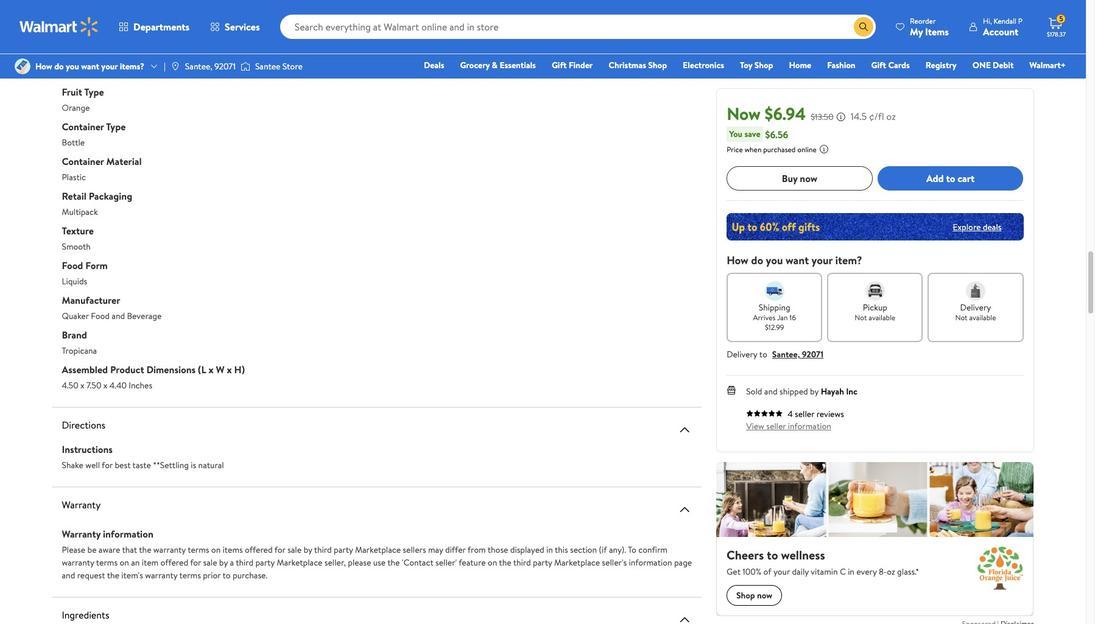 Task type: describe. For each thing, give the bounding box(es) containing it.
from
[[468, 544, 486, 556]]

(l
[[198, 363, 206, 376]]

use
[[373, 557, 386, 569]]

2 vertical spatial for
[[190, 557, 201, 569]]

christmas shop
[[609, 59, 667, 71]]

to for delivery
[[759, 348, 767, 361]]

0 horizontal spatial third
[[236, 557, 253, 569]]

finder
[[569, 59, 593, 71]]

now $6.94
[[727, 102, 806, 125]]

h)
[[234, 363, 245, 376]]

the left item's
[[107, 570, 119, 582]]

warranty image
[[677, 503, 692, 517]]

walmart+
[[1030, 59, 1066, 71]]

oz
[[886, 110, 896, 123]]

shop for toy shop
[[754, 59, 773, 71]]

grocery
[[460, 59, 490, 71]]

0 vertical spatial food
[[62, 16, 83, 29]]

1 vertical spatial food
[[62, 259, 83, 272]]

directions
[[62, 418, 105, 432]]

clear search field text image
[[839, 22, 849, 31]]

services button
[[200, 12, 270, 41]]

grocery & essentials link
[[455, 58, 541, 72]]

x right (l
[[209, 363, 214, 376]]

inc
[[846, 386, 858, 398]]

now
[[800, 172, 818, 185]]

toy shop
[[740, 59, 773, 71]]

jan
[[777, 312, 788, 323]]

ingredients image
[[677, 613, 692, 624]]

buy now button
[[727, 166, 873, 191]]

available for pickup
[[869, 312, 896, 323]]

dimensions
[[146, 363, 196, 376]]

purchase.
[[233, 570, 268, 582]]

legal information image
[[819, 144, 829, 154]]

liquids
[[62, 275, 87, 287]]

arrives
[[753, 312, 776, 323]]

2 vertical spatial warranty
[[145, 570, 177, 582]]

please
[[348, 557, 371, 569]]

online
[[797, 144, 817, 155]]

be
[[87, 544, 97, 556]]

confirm
[[638, 544, 668, 556]]

&
[[492, 59, 498, 71]]

x left 7.50 on the bottom
[[80, 379, 84, 392]]

santee
[[255, 60, 280, 72]]

orange
[[62, 102, 90, 114]]

0 vertical spatial information
[[788, 420, 831, 432]]

 image for how do you want your items?
[[15, 58, 30, 74]]

2 vertical spatial information
[[629, 557, 672, 569]]

1 vertical spatial offered
[[161, 557, 188, 569]]

delivery to santee, 92071
[[727, 348, 824, 361]]

Walmart Site-Wide search field
[[280, 15, 876, 39]]

to for add
[[946, 172, 955, 185]]

1 vertical spatial 92071
[[802, 348, 824, 361]]

2 horizontal spatial party
[[533, 557, 552, 569]]

multipack
[[62, 206, 98, 218]]

texture
[[62, 224, 94, 238]]

chilled
[[114, 32, 140, 44]]

1 horizontal spatial party
[[334, 544, 353, 556]]

 image for santee, 92071
[[170, 62, 180, 71]]

section
[[570, 544, 597, 556]]

cart
[[958, 172, 975, 185]]

electronics link
[[677, 58, 730, 72]]

food condition refrigerated/ chilled juice type fruit juice fruit type orange container type bottle container material plastic retail packaging multipack texture smooth food form liquids manufacturer quaker food and beverage brand tropicana assembled product dimensions (l x w x h) 4.50 x 7.50 x 4.40 inches
[[62, 16, 245, 392]]

gift for gift finder
[[552, 59, 567, 71]]

registry link
[[920, 58, 962, 72]]

services
[[225, 20, 260, 34]]

seller for 4
[[795, 408, 815, 420]]

explore deals
[[953, 221, 1002, 233]]

you for how do you want your item?
[[766, 253, 783, 268]]

5 stars out of 5, based on 4 seller reviews element
[[746, 410, 783, 417]]

christmas shop link
[[603, 58, 673, 72]]

is
[[191, 459, 196, 471]]

an
[[131, 557, 140, 569]]

fashion
[[827, 59, 856, 71]]

1 container from the top
[[62, 120, 104, 133]]

your for item?
[[812, 253, 833, 268]]

price when purchased online
[[727, 144, 817, 155]]

seller for view
[[766, 420, 786, 432]]

$6.94
[[765, 102, 806, 125]]

taste
[[133, 459, 151, 471]]

directions image
[[677, 423, 692, 437]]

material
[[106, 155, 142, 168]]

toy
[[740, 59, 752, 71]]

deals
[[983, 221, 1002, 233]]

available for delivery
[[969, 312, 996, 323]]

any).
[[609, 544, 626, 556]]

please
[[62, 544, 85, 556]]

walmart+ link
[[1024, 58, 1071, 72]]

2 vertical spatial terms
[[179, 570, 201, 582]]

0 horizontal spatial santee,
[[185, 60, 212, 72]]

0 vertical spatial type
[[86, 51, 105, 64]]

0 horizontal spatial on
[[120, 557, 129, 569]]

0 horizontal spatial party
[[255, 557, 275, 569]]

quaker
[[62, 310, 89, 322]]

explore deals link
[[948, 216, 1007, 238]]

1 vertical spatial information
[[103, 527, 153, 541]]

1 vertical spatial sale
[[203, 557, 217, 569]]

¢/fl
[[869, 110, 884, 123]]

1 horizontal spatial marketplace
[[355, 544, 401, 556]]

shake
[[62, 459, 83, 471]]

not for pickup
[[855, 312, 867, 323]]

search icon image
[[859, 22, 869, 32]]

p
[[1018, 16, 1023, 26]]

seller'
[[436, 557, 457, 569]]

deals link
[[418, 58, 450, 72]]

page
[[674, 557, 692, 569]]

item's
[[121, 570, 143, 582]]

you for how do you want your items?
[[66, 60, 79, 72]]

want for items?
[[81, 60, 99, 72]]

item?
[[835, 253, 862, 268]]

2 vertical spatial food
[[91, 310, 110, 322]]

best
[[115, 459, 131, 471]]

4 seller reviews
[[788, 408, 844, 420]]

items
[[223, 544, 243, 556]]

the right the use
[[388, 557, 400, 569]]

1 horizontal spatial sale
[[288, 544, 302, 556]]

2 horizontal spatial by
[[810, 386, 819, 398]]

4.40
[[110, 379, 127, 392]]

kendall
[[994, 16, 1017, 26]]

instructions
[[62, 443, 113, 456]]

0 vertical spatial offered
[[245, 544, 273, 556]]

your for items?
[[101, 60, 118, 72]]

pickup
[[863, 302, 887, 314]]

buy
[[782, 172, 798, 185]]

walmart image
[[19, 17, 99, 37]]

0 vertical spatial terms
[[188, 544, 209, 556]]

hi,
[[983, 16, 992, 26]]

item
[[142, 557, 158, 569]]

displayed
[[510, 544, 544, 556]]

'contact
[[402, 557, 433, 569]]

toy shop link
[[735, 58, 779, 72]]

sold
[[746, 386, 762, 398]]

w
[[216, 363, 225, 376]]

gift for gift cards
[[871, 59, 886, 71]]

store
[[282, 60, 303, 72]]

 image for santee store
[[241, 60, 250, 72]]

warranty for warranty
[[62, 498, 101, 512]]



Task type: vqa. For each thing, say whether or not it's contained in the screenshot.
oz
yes



Task type: locate. For each thing, give the bounding box(es) containing it.
delivery up sold
[[727, 348, 757, 361]]

gift left 'finder'
[[552, 59, 567, 71]]

available down intent image for delivery
[[969, 312, 996, 323]]

my
[[910, 25, 923, 38]]

form
[[85, 259, 108, 272]]

delivery
[[960, 302, 991, 314], [727, 348, 757, 361]]

0 horizontal spatial your
[[101, 60, 118, 72]]

0 horizontal spatial by
[[219, 557, 228, 569]]

not down intent image for delivery
[[955, 312, 968, 323]]

warranty for warranty information please be aware that the warranty terms on items offered for sale by third party marketplace sellers may differ from those displayed in this section (if any). to confirm warranty terms on an item offered for sale by a third party marketplace seller, please use the 'contact seller' feature on the third party marketplace seller's information page and request the item's warranty terms prior to purchase.
[[62, 527, 101, 541]]

for right items
[[275, 544, 285, 556]]

0 vertical spatial want
[[81, 60, 99, 72]]

warranty down please
[[62, 557, 94, 569]]

how for how do you want your item?
[[727, 253, 749, 268]]

delivery inside delivery not available
[[960, 302, 991, 314]]

1 horizontal spatial and
[[112, 310, 125, 322]]

want for item?
[[786, 253, 809, 268]]

1 horizontal spatial offered
[[245, 544, 273, 556]]

0 vertical spatial how
[[35, 60, 52, 72]]

1 vertical spatial container
[[62, 155, 104, 168]]

0 vertical spatial delivery
[[960, 302, 991, 314]]

7.50
[[87, 379, 101, 392]]

0 vertical spatial 92071
[[214, 60, 236, 72]]

natural
[[198, 459, 224, 471]]

1 vertical spatial for
[[275, 544, 285, 556]]

cards
[[888, 59, 910, 71]]

do up shipping
[[751, 253, 763, 268]]

do for how do you want your item?
[[751, 253, 763, 268]]

1 horizontal spatial information
[[629, 557, 672, 569]]

2 vertical spatial type
[[106, 120, 126, 133]]

terms down aware
[[96, 557, 118, 569]]

add
[[926, 172, 944, 185]]

type down the refrigerated/
[[86, 51, 105, 64]]

food down 'manufacturer'
[[91, 310, 110, 322]]

ingredients
[[62, 608, 109, 622]]

this
[[555, 544, 568, 556]]

0 horizontal spatial available
[[869, 312, 896, 323]]

marketplace up the use
[[355, 544, 401, 556]]

santee, right '|'
[[185, 60, 212, 72]]

one
[[973, 59, 991, 71]]

1 vertical spatial want
[[786, 253, 809, 268]]

2 horizontal spatial for
[[275, 544, 285, 556]]

seller down 5 stars out of 5, based on 4 seller reviews element
[[766, 420, 786, 432]]

2 available from the left
[[969, 312, 996, 323]]

shop for christmas shop
[[648, 59, 667, 71]]

warranty up please
[[62, 527, 101, 541]]

home
[[789, 59, 811, 71]]

santee, down $12.99
[[772, 348, 800, 361]]

explore
[[953, 221, 981, 233]]

0 horizontal spatial not
[[855, 312, 867, 323]]

differ
[[445, 544, 466, 556]]

0 horizontal spatial how
[[35, 60, 52, 72]]

0 horizontal spatial information
[[103, 527, 153, 541]]

seller's
[[602, 557, 627, 569]]

1 vertical spatial and
[[764, 386, 778, 398]]

want left item?
[[786, 253, 809, 268]]

1 vertical spatial warranty
[[62, 557, 94, 569]]

0 horizontal spatial  image
[[15, 58, 30, 74]]

shipping arrives jan 16 $12.99
[[753, 302, 796, 333]]

do down the refrigerated/
[[54, 60, 64, 72]]

santee,
[[185, 60, 212, 72], [772, 348, 800, 361]]

add to cart button
[[878, 166, 1024, 191]]

2 horizontal spatial to
[[946, 172, 955, 185]]

feature
[[459, 557, 486, 569]]

fashion link
[[822, 58, 861, 72]]

items?
[[120, 60, 144, 72]]

x right 7.50 on the bottom
[[103, 379, 107, 392]]

1 not from the left
[[855, 312, 867, 323]]

2 gift from the left
[[871, 59, 886, 71]]

 image left santee
[[241, 60, 250, 72]]

not for delivery
[[955, 312, 968, 323]]

you up intent image for shipping
[[766, 253, 783, 268]]

departments button
[[108, 12, 200, 41]]

not inside delivery not available
[[955, 312, 968, 323]]

party
[[334, 544, 353, 556], [255, 557, 275, 569], [533, 557, 552, 569]]

1 vertical spatial delivery
[[727, 348, 757, 361]]

intent image for pickup image
[[865, 281, 885, 301]]

intent image for delivery image
[[966, 281, 985, 301]]

to inside button
[[946, 172, 955, 185]]

gift
[[552, 59, 567, 71], [871, 59, 886, 71]]

0 vertical spatial by
[[810, 386, 819, 398]]

not down the intent image for pickup
[[855, 312, 867, 323]]

for inside instructions shake well for best taste  **settling is natural
[[102, 459, 113, 471]]

food up the refrigerated/
[[62, 16, 83, 29]]

learn more about strikethrough prices image
[[836, 112, 846, 122]]

do
[[54, 60, 64, 72], [751, 253, 763, 268]]

available inside delivery not available
[[969, 312, 996, 323]]

1 fruit from the top
[[62, 67, 79, 79]]

0 horizontal spatial for
[[102, 459, 113, 471]]

0 vertical spatial and
[[112, 310, 125, 322]]

food
[[62, 16, 83, 29], [62, 259, 83, 272], [91, 310, 110, 322]]

to left "cart"
[[946, 172, 955, 185]]

0 horizontal spatial you
[[66, 60, 79, 72]]

$13.50
[[811, 111, 834, 123]]

0 vertical spatial you
[[66, 60, 79, 72]]

shop right toy
[[754, 59, 773, 71]]

0 vertical spatial your
[[101, 60, 118, 72]]

want
[[81, 60, 99, 72], [786, 253, 809, 268]]

0 vertical spatial juice
[[62, 51, 83, 64]]

0 horizontal spatial sale
[[203, 557, 217, 569]]

intent image for shipping image
[[765, 281, 784, 301]]

warranty inside 'warranty information please be aware that the warranty terms on items offered for sale by third party marketplace sellers may differ from those displayed in this section (if any). to confirm warranty terms on an item offered for sale by a third party marketplace seller, please use the 'contact seller' feature on the third party marketplace seller's information page and request the item's warranty terms prior to purchase.'
[[62, 527, 101, 541]]

0 horizontal spatial to
[[223, 570, 231, 582]]

assembled
[[62, 363, 108, 376]]

pickup not available
[[855, 302, 896, 323]]

now
[[727, 102, 761, 125]]

terms up prior
[[188, 544, 209, 556]]

on left items
[[211, 544, 221, 556]]

one debit link
[[967, 58, 1019, 72]]

bottle
[[62, 136, 85, 149]]

$6.56
[[765, 128, 788, 141]]

1 vertical spatial juice
[[81, 67, 100, 79]]

warranty down shake
[[62, 498, 101, 512]]

marketplace left seller,
[[277, 557, 322, 569]]

when
[[745, 144, 762, 155]]

your left items?
[[101, 60, 118, 72]]

16
[[790, 312, 796, 323]]

may
[[428, 544, 443, 556]]

14.5
[[851, 110, 867, 123]]

third down 'displayed'
[[513, 557, 531, 569]]

1 vertical spatial type
[[84, 85, 104, 99]]

1 horizontal spatial to
[[759, 348, 767, 361]]

1 vertical spatial fruit
[[62, 85, 82, 99]]

to down a
[[223, 570, 231, 582]]

1 horizontal spatial you
[[766, 253, 783, 268]]

shipped
[[780, 386, 808, 398]]

1 horizontal spatial want
[[786, 253, 809, 268]]

type
[[86, 51, 105, 64], [84, 85, 104, 99], [106, 120, 126, 133]]

juice
[[62, 51, 83, 64], [81, 67, 100, 79]]

$12.99
[[765, 322, 784, 333]]

2 container from the top
[[62, 155, 104, 168]]

seller right 4
[[795, 408, 815, 420]]

warranty down item
[[145, 570, 177, 582]]

hayah
[[821, 386, 844, 398]]

1 horizontal spatial available
[[969, 312, 996, 323]]

inches
[[129, 379, 152, 392]]

shop
[[648, 59, 667, 71], [754, 59, 773, 71]]

available down the intent image for pickup
[[869, 312, 896, 323]]

0 vertical spatial fruit
[[62, 67, 79, 79]]

 image
[[15, 58, 30, 74], [241, 60, 250, 72], [170, 62, 180, 71]]

food up liquids
[[62, 259, 83, 272]]

2 vertical spatial to
[[223, 570, 231, 582]]

that
[[122, 544, 137, 556]]

1 warranty from the top
[[62, 498, 101, 512]]

type up orange
[[84, 85, 104, 99]]

1 vertical spatial terms
[[96, 557, 118, 569]]

offered right item
[[161, 557, 188, 569]]

x right w
[[227, 363, 232, 376]]

and inside 'food condition refrigerated/ chilled juice type fruit juice fruit type orange container type bottle container material plastic retail packaging multipack texture smooth food form liquids manufacturer quaker food and beverage brand tropicana assembled product dimensions (l x w x h) 4.50 x 7.50 x 4.40 inches'
[[112, 310, 125, 322]]

party up purchase.
[[255, 557, 275, 569]]

shop right christmas
[[648, 59, 667, 71]]

third up seller,
[[314, 544, 332, 556]]

2 horizontal spatial  image
[[241, 60, 250, 72]]

2 shop from the left
[[754, 59, 773, 71]]

2 warranty from the top
[[62, 527, 101, 541]]

1 vertical spatial warranty
[[62, 527, 101, 541]]

0 horizontal spatial delivery
[[727, 348, 757, 361]]

Search search field
[[280, 15, 876, 39]]

marketplace down section
[[554, 557, 600, 569]]

2 not from the left
[[955, 312, 968, 323]]

the down those
[[499, 557, 511, 569]]

available inside pickup not available
[[869, 312, 896, 323]]

0 horizontal spatial seller
[[766, 420, 786, 432]]

1 horizontal spatial by
[[304, 544, 312, 556]]

party down in
[[533, 557, 552, 569]]

delivery for not
[[960, 302, 991, 314]]

container up bottle
[[62, 120, 104, 133]]

the up item
[[139, 544, 151, 556]]

view seller information
[[746, 420, 831, 432]]

to inside 'warranty information please be aware that the warranty terms on items offered for sale by third party marketplace sellers may differ from those displayed in this section (if any). to confirm warranty terms on an item offered for sale by a third party marketplace seller, please use the 'contact seller' feature on the third party marketplace seller's information page and request the item's warranty terms prior to purchase.'
[[223, 570, 231, 582]]

container up plastic
[[62, 155, 104, 168]]

add to cart
[[926, 172, 975, 185]]

deals
[[424, 59, 444, 71]]

brand
[[62, 328, 87, 342]]

prior
[[203, 570, 221, 582]]

container
[[62, 120, 104, 133], [62, 155, 104, 168]]

1 horizontal spatial do
[[751, 253, 763, 268]]

92071 up the sold and shipped by hayah inc
[[802, 348, 824, 361]]

and inside 'warranty information please be aware that the warranty terms on items offered for sale by third party marketplace sellers may differ from those displayed in this section (if any). to confirm warranty terms on an item offered for sale by a third party marketplace seller, please use the 'contact seller' feature on the third party marketplace seller's information page and request the item's warranty terms prior to purchase.'
[[62, 570, 75, 582]]

1 horizontal spatial 92071
[[802, 348, 824, 361]]

0 vertical spatial warranty
[[153, 544, 186, 556]]

do for how do you want your items?
[[54, 60, 64, 72]]

1 horizontal spatial on
[[211, 544, 221, 556]]

0 horizontal spatial 92071
[[214, 60, 236, 72]]

up to sixty percent off deals. shop now. image
[[727, 213, 1024, 241]]

x
[[209, 363, 214, 376], [227, 363, 232, 376], [80, 379, 84, 392], [103, 379, 107, 392]]

0 horizontal spatial gift
[[552, 59, 567, 71]]

essentials
[[500, 59, 536, 71]]

1 vertical spatial santee,
[[772, 348, 800, 361]]

and left the request
[[62, 570, 75, 582]]

terms left prior
[[179, 570, 201, 582]]

sold and shipped by hayah inc
[[746, 386, 858, 398]]

delivery for to
[[727, 348, 757, 361]]

1 horizontal spatial for
[[190, 557, 201, 569]]

reorder
[[910, 16, 936, 26]]

 image right '|'
[[170, 62, 180, 71]]

on
[[211, 544, 221, 556], [120, 557, 129, 569], [488, 557, 497, 569]]

to down $12.99
[[759, 348, 767, 361]]

gift left cards
[[871, 59, 886, 71]]

for right well
[[102, 459, 113, 471]]

2 fruit from the top
[[62, 85, 82, 99]]

type up material
[[106, 120, 126, 133]]

 image down walmart image
[[15, 58, 30, 74]]

92071 down services popup button
[[214, 60, 236, 72]]

0 vertical spatial to
[[946, 172, 955, 185]]

1 horizontal spatial delivery
[[960, 302, 991, 314]]

0 horizontal spatial do
[[54, 60, 64, 72]]

1 vertical spatial you
[[766, 253, 783, 268]]

want down the refrigerated/
[[81, 60, 99, 72]]

and left beverage
[[112, 310, 125, 322]]

and right sold
[[764, 386, 778, 398]]

not
[[855, 312, 867, 323], [955, 312, 968, 323]]

for
[[102, 459, 113, 471], [275, 544, 285, 556], [190, 557, 201, 569]]

14.5 ¢/fl oz you save $6.56
[[729, 110, 896, 141]]

1 available from the left
[[869, 312, 896, 323]]

for left a
[[190, 557, 201, 569]]

warranty
[[62, 498, 101, 512], [62, 527, 101, 541]]

your left item?
[[812, 253, 833, 268]]

0 horizontal spatial want
[[81, 60, 99, 72]]

1 horizontal spatial gift
[[871, 59, 886, 71]]

request
[[77, 570, 105, 582]]

1 shop from the left
[[648, 59, 667, 71]]

1 horizontal spatial shop
[[754, 59, 773, 71]]

debit
[[993, 59, 1014, 71]]

0 horizontal spatial shop
[[648, 59, 667, 71]]

view
[[746, 420, 764, 432]]

seller,
[[325, 557, 346, 569]]

how do you want your item?
[[727, 253, 862, 268]]

offered right items
[[245, 544, 273, 556]]

third right a
[[236, 557, 253, 569]]

0 vertical spatial container
[[62, 120, 104, 133]]

2 horizontal spatial third
[[513, 557, 531, 569]]

1 horizontal spatial your
[[812, 253, 833, 268]]

1 horizontal spatial not
[[955, 312, 968, 323]]

1 horizontal spatial  image
[[170, 62, 180, 71]]

not inside pickup not available
[[855, 312, 867, 323]]

2 horizontal spatial and
[[764, 386, 778, 398]]

0 horizontal spatial marketplace
[[277, 557, 322, 569]]

party up seller,
[[334, 544, 353, 556]]

delivery down intent image for delivery
[[960, 302, 991, 314]]

warranty up item
[[153, 544, 186, 556]]

1 vertical spatial your
[[812, 253, 833, 268]]

you down the refrigerated/
[[66, 60, 79, 72]]

2 horizontal spatial marketplace
[[554, 557, 600, 569]]

how for how do you want your items?
[[35, 60, 52, 72]]

2 horizontal spatial on
[[488, 557, 497, 569]]

warranty
[[153, 544, 186, 556], [62, 557, 94, 569], [145, 570, 177, 582]]

0 vertical spatial do
[[54, 60, 64, 72]]

on down those
[[488, 557, 497, 569]]

5
[[1059, 14, 1063, 24]]

0 vertical spatial santee,
[[185, 60, 212, 72]]

plastic
[[62, 171, 86, 183]]

1 vertical spatial by
[[304, 544, 312, 556]]

registry
[[926, 59, 957, 71]]

1 gift from the left
[[552, 59, 567, 71]]

1 vertical spatial how
[[727, 253, 749, 268]]

1 horizontal spatial third
[[314, 544, 332, 556]]

on left an on the bottom left
[[120, 557, 129, 569]]

christmas
[[609, 59, 646, 71]]

2 vertical spatial by
[[219, 557, 228, 569]]



